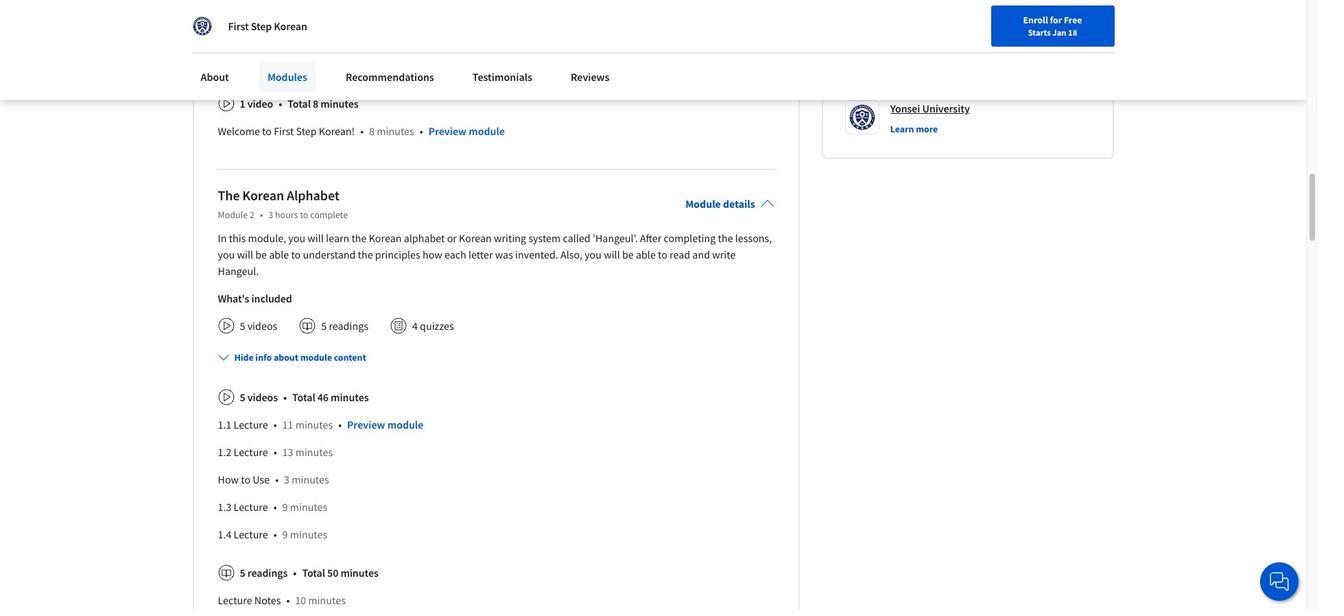 Task type: vqa. For each thing, say whether or not it's contained in the screenshot.


Task type: describe. For each thing, give the bounding box(es) containing it.
reviews
[[571, 70, 610, 84]]

2 able from the left
[[636, 248, 656, 261]]

alphabet
[[287, 187, 340, 204]]

minutes down recommendations
[[377, 124, 414, 138]]

was
[[495, 248, 513, 261]]

9 for 1.3 lecture
[[283, 500, 288, 514]]

total for total 8 minutes
[[288, 97, 311, 110]]

learn
[[891, 123, 915, 135]]

yonsei university image
[[193, 16, 212, 36]]

1.1 lecture • 11 minutes • preview module
[[218, 418, 424, 432]]

• total 50 minutes
[[293, 566, 379, 580]]

1 horizontal spatial you
[[289, 231, 306, 245]]

minutes down 13
[[292, 473, 329, 486]]

included
[[252, 292, 292, 305]]

1.4 lecture • 9 minutes
[[218, 528, 328, 541]]

recommendations
[[346, 70, 434, 84]]

write
[[713, 248, 736, 261]]

0 vertical spatial step
[[251, 19, 272, 33]]

modules link
[[259, 62, 316, 92]]

1 info from the top
[[256, 57, 272, 70]]

korean!
[[319, 124, 355, 138]]

hide info about module content button for 1 video
[[212, 51, 372, 76]]

1 vertical spatial step
[[296, 124, 317, 138]]

• total 8 minutes
[[279, 97, 359, 110]]

0 horizontal spatial you
[[218, 248, 235, 261]]

how to use • 3 minutes
[[218, 473, 329, 486]]

preview inside hide info about module content 'region'
[[347, 418, 385, 432]]

preview module link for module
[[347, 418, 424, 432]]

details
[[723, 197, 756, 211]]

the
[[218, 187, 240, 204]]

3 inside hide info about module content 'region'
[[284, 473, 290, 486]]

• right korean!
[[361, 124, 364, 138]]

learn more button
[[891, 122, 938, 136]]

2 horizontal spatial will
[[604, 248, 620, 261]]

more
[[916, 123, 938, 135]]

this
[[229, 231, 246, 245]]

13
[[283, 445, 293, 459]]

module inside 'region'
[[388, 418, 424, 432]]

• total 46 minutes
[[283, 390, 369, 404]]

hours
[[275, 208, 298, 221]]

free
[[1065, 14, 1083, 26]]

1.2
[[218, 445, 232, 459]]

0 vertical spatial 8
[[313, 97, 319, 110]]

total for total 50 minutes
[[302, 566, 325, 580]]

completing
[[664, 231, 716, 245]]

testimonials
[[473, 70, 533, 84]]

info about module content element containing 1 video
[[212, 46, 775, 150]]

readings inside hide info about module content 'region'
[[248, 566, 288, 580]]

10
[[295, 594, 306, 607]]

2 hide info about module content from the top
[[234, 351, 366, 364]]

the korean alphabet module 2 • 3 hours to complete
[[218, 187, 348, 221]]

lecture for 1.1
[[234, 418, 268, 432]]

minutes right 46
[[331, 390, 369, 404]]

career
[[986, 16, 1013, 28]]

1 be from the left
[[256, 248, 267, 261]]

called
[[563, 231, 591, 245]]

• up "11"
[[283, 390, 287, 404]]

minutes down how to use • 3 minutes
[[290, 500, 328, 514]]

2 info from the top
[[256, 351, 272, 364]]

lecture for 1.4
[[234, 528, 268, 541]]

understand
[[303, 248, 356, 261]]

how
[[218, 473, 239, 486]]

english
[[1044, 15, 1078, 29]]

minutes right the 50
[[341, 566, 379, 580]]

korean inside the korean alphabet module 2 • 3 hours to complete
[[243, 187, 284, 204]]

hide info about module content region
[[218, 378, 775, 610]]

to left understand
[[291, 248, 301, 261]]

lessons,
[[736, 231, 772, 245]]

complete
[[310, 208, 348, 221]]

find your new career link
[[920, 14, 1020, 31]]

1,475,903 learners
[[938, 16, 1011, 28]]

module inside the korean alphabet module 2 • 3 hours to complete
[[218, 208, 248, 221]]

about link
[[193, 62, 237, 92]]

2 content from the top
[[334, 351, 366, 364]]

1 videos from the top
[[248, 319, 277, 333]]

video inside 'info about module content' element
[[248, 97, 273, 110]]

learn
[[326, 231, 350, 245]]

learners
[[978, 16, 1011, 28]]

• down recommendations
[[420, 124, 423, 138]]

about
[[201, 70, 229, 84]]

1 1 from the top
[[240, 25, 245, 39]]

1 1 video from the top
[[240, 25, 273, 39]]

hangeul.
[[218, 264, 259, 278]]

1,475,903
[[938, 16, 976, 28]]

11
[[283, 418, 293, 432]]

system
[[529, 231, 561, 245]]

principles
[[375, 248, 421, 261]]

writing
[[494, 231, 527, 245]]

• down 1.3 lecture • 9 minutes
[[274, 528, 277, 541]]

18
[[1069, 27, 1078, 38]]

enroll
[[1024, 14, 1049, 26]]

• up 10
[[293, 566, 297, 580]]

minutes right "11"
[[296, 418, 333, 432]]

1 horizontal spatial module
[[686, 197, 721, 211]]

testimonials link
[[465, 62, 541, 92]]

1 able from the left
[[269, 248, 289, 261]]

chat with us image
[[1269, 571, 1291, 593]]

modules
[[268, 70, 307, 84]]

• right use
[[275, 473, 279, 486]]

2 hide from the top
[[234, 351, 254, 364]]

1.2 lecture • 13 minutes
[[218, 445, 333, 459]]

first step korean
[[228, 19, 307, 33]]



Task type: locate. For each thing, give the bounding box(es) containing it.
module
[[686, 197, 721, 211], [218, 208, 248, 221]]

1 vertical spatial preview
[[347, 418, 385, 432]]

lecture for 1.2
[[234, 445, 268, 459]]

1 video from the top
[[248, 25, 273, 39]]

total down the modules
[[288, 97, 311, 110]]

to inside the korean alphabet module 2 • 3 hours to complete
[[300, 208, 308, 221]]

0 horizontal spatial step
[[251, 19, 272, 33]]

2 9 from the top
[[283, 528, 288, 541]]

lecture for 1.3
[[234, 500, 268, 514]]

new
[[966, 16, 984, 28]]

lecture notes • 10 minutes
[[218, 594, 346, 607]]

1 video up 'welcome'
[[240, 97, 273, 110]]

module,
[[248, 231, 286, 245]]

module left details
[[686, 197, 721, 211]]

8
[[313, 97, 319, 110], [369, 124, 375, 138]]

0 vertical spatial info about module content element
[[212, 46, 775, 150]]

total
[[288, 97, 311, 110], [292, 390, 316, 404], [302, 566, 325, 580]]

1 vertical spatial hide info about module content
[[234, 351, 366, 364]]

0 vertical spatial 5 readings
[[321, 319, 369, 333]]

info up the modules
[[256, 57, 272, 70]]

preview
[[429, 124, 467, 138], [347, 418, 385, 432]]

preview module link down the testimonials link
[[429, 124, 505, 138]]

preview module link inside hide info about module content 'region'
[[347, 418, 424, 432]]

content up recommendations
[[334, 57, 366, 70]]

notes
[[255, 594, 281, 607]]

you
[[289, 231, 306, 245], [218, 248, 235, 261], [585, 248, 602, 261]]

0 vertical spatial 1 video
[[240, 25, 273, 39]]

• down • total 46 minutes
[[339, 418, 342, 432]]

0 vertical spatial total
[[288, 97, 311, 110]]

lecture left notes
[[218, 594, 252, 607]]

in
[[218, 231, 227, 245]]

1 horizontal spatial preview
[[429, 124, 467, 138]]

will down 'hangeul'.
[[604, 248, 620, 261]]

lecture right 1.2
[[234, 445, 268, 459]]

5 readings inside hide info about module content 'region'
[[240, 566, 288, 580]]

minutes right 13
[[296, 445, 333, 459]]

0 vertical spatial readings
[[329, 319, 369, 333]]

enroll for free starts jan 18
[[1024, 14, 1083, 38]]

module left the '2'
[[218, 208, 248, 221]]

0 vertical spatial about
[[274, 57, 299, 70]]

learn more
[[891, 123, 938, 135]]

0 horizontal spatial preview module link
[[347, 418, 424, 432]]

3 inside the korean alphabet module 2 • 3 hours to complete
[[269, 208, 273, 221]]

preview module link
[[429, 124, 505, 138], [347, 418, 424, 432]]

1 vertical spatial content
[[334, 351, 366, 364]]

1 right yonsei university icon
[[240, 25, 245, 39]]

0 vertical spatial videos
[[248, 319, 277, 333]]

module details
[[686, 197, 756, 211]]

'hangeul'.
[[593, 231, 638, 245]]

3 left hours
[[269, 208, 273, 221]]

1 info about module content element from the top
[[212, 46, 775, 150]]

what's included
[[218, 292, 292, 305]]

you right the also,
[[585, 248, 602, 261]]

• right the '2'
[[260, 208, 263, 221]]

info about module content element containing 5 videos
[[212, 340, 775, 610]]

8 right korean!
[[369, 124, 375, 138]]

each
[[445, 248, 467, 261]]

1 vertical spatial 5 videos
[[240, 390, 278, 404]]

0 vertical spatial 9
[[283, 500, 288, 514]]

1 vertical spatial readings
[[248, 566, 288, 580]]

quizzes
[[420, 319, 454, 333]]

0 vertical spatial preview module link
[[429, 124, 505, 138]]

0 vertical spatial 1
[[240, 25, 245, 39]]

you down in
[[218, 248, 235, 261]]

jan
[[1053, 27, 1067, 38]]

2 about from the top
[[274, 351, 299, 364]]

yonsei university
[[891, 101, 970, 115]]

1 vertical spatial 9
[[283, 528, 288, 541]]

read
[[670, 248, 691, 261]]

about up • total 46 minutes
[[274, 351, 299, 364]]

after
[[640, 231, 662, 245]]

0 vertical spatial video
[[248, 25, 273, 39]]

hide info about module content up 46
[[234, 351, 366, 364]]

total for total 46 minutes
[[292, 390, 316, 404]]

None search field
[[196, 9, 525, 36]]

1 video up the modules link
[[240, 25, 273, 39]]

0 vertical spatial content
[[334, 57, 366, 70]]

minutes down 1.3 lecture • 9 minutes
[[290, 528, 328, 541]]

or
[[447, 231, 457, 245]]

lecture right 1.3
[[234, 500, 268, 514]]

readings up notes
[[248, 566, 288, 580]]

what's
[[218, 292, 249, 305]]

0 vertical spatial hide info about module content
[[234, 57, 366, 70]]

0 vertical spatial 5 videos
[[240, 319, 277, 333]]

0 horizontal spatial readings
[[248, 566, 288, 580]]

9 down how to use • 3 minutes
[[283, 500, 288, 514]]

1 vertical spatial 8
[[369, 124, 375, 138]]

1.1
[[218, 418, 232, 432]]

hide info about module content button down first step korean
[[212, 51, 372, 76]]

1.3 lecture • 9 minutes
[[218, 500, 328, 514]]

step down • total 8 minutes
[[296, 124, 317, 138]]

0 vertical spatial first
[[228, 19, 249, 33]]

1 vertical spatial about
[[274, 351, 299, 364]]

50
[[327, 566, 339, 580]]

2 videos from the top
[[248, 390, 278, 404]]

video up 'welcome'
[[248, 97, 273, 110]]

• left "11"
[[274, 418, 277, 432]]

4
[[412, 319, 418, 333]]

letter
[[469, 248, 493, 261]]

english button
[[1020, 0, 1102, 45]]

welcome to first step korean! • 8 minutes • preview module
[[218, 124, 505, 138]]

readings
[[329, 319, 369, 333], [248, 566, 288, 580]]

1 horizontal spatial readings
[[329, 319, 369, 333]]

alphabet
[[404, 231, 445, 245]]

1 horizontal spatial will
[[308, 231, 324, 245]]

invented.
[[516, 248, 559, 261]]

able
[[269, 248, 289, 261], [636, 248, 656, 261]]

1 horizontal spatial first
[[274, 124, 294, 138]]

1 vertical spatial first
[[274, 124, 294, 138]]

1
[[240, 25, 245, 39], [240, 97, 245, 110]]

lecture right 1.4
[[234, 528, 268, 541]]

to inside hide info about module content 'region'
[[241, 473, 251, 486]]

preview module link for minutes
[[429, 124, 505, 138]]

hide info about module content up the modules
[[234, 57, 366, 70]]

in this module, you will learn the korean alphabet or korean writing system called 'hangeul'. after completing the lessons, you will be able to understand the principles how each letter was invented. also, you will be able to read and write hangeul.
[[218, 231, 772, 278]]

and
[[693, 248, 710, 261]]

1 vertical spatial hide
[[234, 351, 254, 364]]

1 vertical spatial total
[[292, 390, 316, 404]]

1 vertical spatial videos
[[248, 390, 278, 404]]

0 vertical spatial hide
[[234, 57, 254, 70]]

• left 13
[[274, 445, 277, 459]]

0 vertical spatial hide info about module content button
[[212, 51, 372, 76]]

first right yonsei university icon
[[228, 19, 249, 33]]

2 horizontal spatial you
[[585, 248, 602, 261]]

2
[[250, 208, 255, 221]]

1 horizontal spatial be
[[623, 248, 634, 261]]

2 1 video from the top
[[240, 97, 273, 110]]

0 horizontal spatial first
[[228, 19, 249, 33]]

able down module,
[[269, 248, 289, 261]]

preview module link down • total 46 minutes
[[347, 418, 424, 432]]

recommendations link
[[338, 62, 443, 92]]

0 horizontal spatial preview
[[347, 418, 385, 432]]

videos
[[248, 319, 277, 333], [248, 390, 278, 404]]

0 horizontal spatial module
[[218, 208, 248, 221]]

1 9 from the top
[[283, 500, 288, 514]]

1 vertical spatial info about module content element
[[212, 340, 775, 610]]

1 vertical spatial 1 video
[[240, 97, 273, 110]]

video
[[248, 25, 273, 39], [248, 97, 273, 110]]

1 vertical spatial video
[[248, 97, 273, 110]]

0 vertical spatial info
[[256, 57, 272, 70]]

2 5 videos from the top
[[240, 390, 278, 404]]

total left 46
[[292, 390, 316, 404]]

first down • total 8 minutes
[[274, 124, 294, 138]]

0 horizontal spatial be
[[256, 248, 267, 261]]

will up understand
[[308, 231, 324, 245]]

0 horizontal spatial 3
[[269, 208, 273, 221]]

2 be from the left
[[623, 248, 634, 261]]

will
[[308, 231, 324, 245], [237, 248, 253, 261], [604, 248, 620, 261]]

welcome
[[218, 124, 260, 138]]

1 hide info about module content button from the top
[[212, 51, 372, 76]]

minutes
[[321, 97, 359, 110], [377, 124, 414, 138], [331, 390, 369, 404], [296, 418, 333, 432], [296, 445, 333, 459], [292, 473, 329, 486], [290, 500, 328, 514], [290, 528, 328, 541], [341, 566, 379, 580], [308, 594, 346, 607]]

1 horizontal spatial 8
[[369, 124, 375, 138]]

9 down 1.3 lecture • 9 minutes
[[283, 528, 288, 541]]

will up hangeul.
[[237, 248, 253, 261]]

video up the modules link
[[248, 25, 273, 39]]

the
[[352, 231, 367, 245], [718, 231, 733, 245], [358, 248, 373, 261]]

1 horizontal spatial preview module link
[[429, 124, 505, 138]]

2 vertical spatial total
[[302, 566, 325, 580]]

1 vertical spatial 1
[[240, 97, 245, 110]]

• inside the korean alphabet module 2 • 3 hours to complete
[[260, 208, 263, 221]]

info about module content element
[[212, 46, 775, 150], [212, 340, 775, 610]]

be down module,
[[256, 248, 267, 261]]

yonsei university link
[[891, 100, 970, 116]]

videos down what's included
[[248, 319, 277, 333]]

hide down first step korean
[[234, 57, 254, 70]]

how
[[423, 248, 443, 261]]

be
[[256, 248, 267, 261], [623, 248, 634, 261]]

1 5 videos from the top
[[240, 319, 277, 333]]

hide info about module content button up 46
[[212, 345, 372, 370]]

5 videos inside hide info about module content 'region'
[[240, 390, 278, 404]]

for
[[1051, 14, 1063, 26]]

able down the 'after'
[[636, 248, 656, 261]]

0 vertical spatial preview
[[429, 124, 467, 138]]

2 hide info about module content button from the top
[[212, 345, 372, 370]]

your
[[946, 16, 964, 28]]

1 horizontal spatial able
[[636, 248, 656, 261]]

starts
[[1029, 27, 1051, 38]]

about up the modules
[[274, 57, 299, 70]]

korean up "principles"
[[369, 231, 402, 245]]

to right hours
[[300, 208, 308, 221]]

videos up 1.2 lecture • 13 minutes
[[248, 390, 278, 404]]

1 hide info about module content from the top
[[234, 57, 366, 70]]

1 vertical spatial 3
[[284, 473, 290, 486]]

minutes up korean!
[[321, 97, 359, 110]]

info down included
[[256, 351, 272, 364]]

0 horizontal spatial 8
[[313, 97, 319, 110]]

1 about from the top
[[274, 57, 299, 70]]

46
[[318, 390, 329, 404]]

reviews link
[[563, 62, 618, 92]]

the right learn
[[352, 231, 367, 245]]

to left use
[[241, 473, 251, 486]]

1 up 'welcome'
[[240, 97, 245, 110]]

• down how to use • 3 minutes
[[274, 500, 277, 514]]

the left "principles"
[[358, 248, 373, 261]]

total left the 50
[[302, 566, 325, 580]]

to right 'welcome'
[[262, 124, 272, 138]]

• left 10
[[286, 594, 290, 607]]

also,
[[561, 248, 583, 261]]

1 hide from the top
[[234, 57, 254, 70]]

the up write
[[718, 231, 733, 245]]

korean up the '2'
[[243, 187, 284, 204]]

1 vertical spatial preview module link
[[347, 418, 424, 432]]

1 horizontal spatial 3
[[284, 473, 290, 486]]

step up the modules
[[251, 19, 272, 33]]

1 vertical spatial hide info about module content button
[[212, 345, 372, 370]]

5 videos up 1.2 lecture • 13 minutes
[[240, 390, 278, 404]]

3 right use
[[284, 473, 290, 486]]

2 video from the top
[[248, 97, 273, 110]]

first
[[228, 19, 249, 33], [274, 124, 294, 138]]

use
[[253, 473, 270, 486]]

1 vertical spatial info
[[256, 351, 272, 364]]

to
[[262, 124, 272, 138], [300, 208, 308, 221], [291, 248, 301, 261], [658, 248, 668, 261], [241, 473, 251, 486]]

readings left 4
[[329, 319, 369, 333]]

videos inside hide info about module content 'region'
[[248, 390, 278, 404]]

1.3
[[218, 500, 232, 514]]

be down 'hangeul'.
[[623, 248, 634, 261]]

hide info about module content button for •
[[212, 345, 372, 370]]

0 horizontal spatial will
[[237, 248, 253, 261]]

find your new career
[[927, 16, 1013, 28]]

to left read
[[658, 248, 668, 261]]

university
[[923, 101, 970, 115]]

1 horizontal spatial 5 readings
[[321, 319, 369, 333]]

2 info about module content element from the top
[[212, 340, 775, 610]]

2 1 from the top
[[240, 97, 245, 110]]

0 horizontal spatial 5 readings
[[240, 566, 288, 580]]

korean up letter
[[459, 231, 492, 245]]

yonsei
[[891, 101, 921, 115]]

hide down what's
[[234, 351, 254, 364]]

4 quizzes
[[412, 319, 454, 333]]

content up • total 46 minutes
[[334, 351, 366, 364]]

8 down the modules link
[[313, 97, 319, 110]]

1 content from the top
[[334, 57, 366, 70]]

module
[[300, 57, 332, 70], [469, 124, 505, 138], [300, 351, 332, 364], [388, 418, 424, 432]]

1 vertical spatial 5 readings
[[240, 566, 288, 580]]

find
[[927, 16, 944, 28]]

you down hours
[[289, 231, 306, 245]]

0 vertical spatial 3
[[269, 208, 273, 221]]

•
[[279, 97, 282, 110], [361, 124, 364, 138], [420, 124, 423, 138], [260, 208, 263, 221], [283, 390, 287, 404], [274, 418, 277, 432], [339, 418, 342, 432], [274, 445, 277, 459], [275, 473, 279, 486], [274, 500, 277, 514], [274, 528, 277, 541], [293, 566, 297, 580], [286, 594, 290, 607]]

9 for 1.4 lecture
[[283, 528, 288, 541]]

9
[[283, 500, 288, 514], [283, 528, 288, 541]]

korean up the modules link
[[274, 19, 307, 33]]

5 videos down what's included
[[240, 319, 277, 333]]

about
[[274, 57, 299, 70], [274, 351, 299, 364]]

lecture right 1.1
[[234, 418, 268, 432]]

1 horizontal spatial step
[[296, 124, 317, 138]]

• down the modules
[[279, 97, 282, 110]]

minutes right 10
[[308, 594, 346, 607]]

1.4
[[218, 528, 232, 541]]

0 horizontal spatial able
[[269, 248, 289, 261]]



